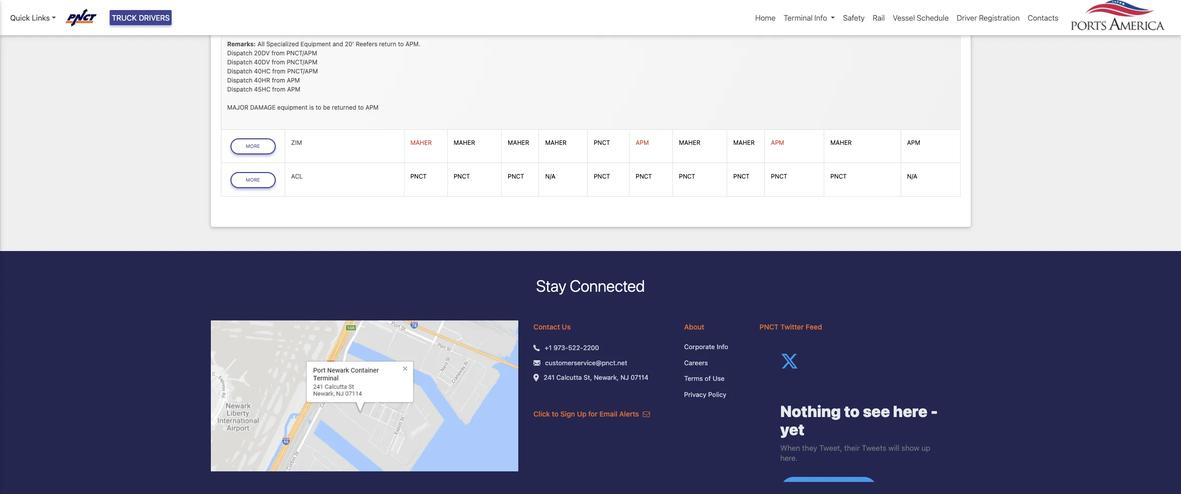 Task type: vqa. For each thing, say whether or not it's contained in the screenshot.
reserved
no



Task type: describe. For each thing, give the bounding box(es) containing it.
241
[[544, 374, 555, 382]]

home link
[[752, 8, 780, 27]]

equipment
[[277, 104, 308, 111]]

rail
[[873, 13, 885, 22]]

corporate info
[[684, 343, 729, 351]]

2 n/a from the left
[[907, 173, 918, 180]]

+1 973-522-2200
[[545, 344, 599, 352]]

1 vertical spatial pnct/apm
[[287, 58, 317, 66]]

2 dispatch from the top
[[227, 58, 252, 66]]

policy
[[708, 390, 727, 398]]

241 calcutta st, newark, nj 07114
[[544, 374, 649, 382]]

terminal
[[784, 13, 813, 22]]

acl
[[291, 173, 303, 180]]

5 dispatch from the top
[[227, 85, 252, 93]]

schedule
[[917, 13, 949, 22]]

of
[[705, 375, 711, 383]]

1 n/a from the left
[[545, 173, 556, 180]]

terms
[[684, 375, 703, 383]]

to right returned
[[358, 104, 364, 111]]

to inside remarks: all specialized equipment and 20' reefers return to apm. dispatch 20dv from pnct/apm dispatch 40dv from pnct/apm dispatch 40hc from pnct/apm dispatch 40hr from apm dispatch 45hc from apm
[[398, 40, 404, 48]]

40hc
[[254, 67, 271, 75]]

home
[[756, 13, 776, 22]]

click to sign up for email alerts
[[534, 410, 641, 418]]

damage
[[250, 104, 276, 111]]

connected
[[570, 276, 645, 295]]

contact us
[[534, 323, 571, 331]]

info for terminal info
[[815, 13, 827, 22]]

to left sign
[[552, 410, 559, 418]]

us
[[562, 323, 571, 331]]

quick links link
[[10, 12, 56, 23]]

click
[[534, 410, 550, 418]]

6 maher from the left
[[734, 139, 755, 147]]

drivers
[[139, 13, 170, 22]]

20'
[[345, 40, 354, 48]]

corporate
[[684, 343, 715, 351]]

remarks:
[[227, 40, 256, 48]]

20dv
[[254, 49, 270, 57]]

corporate info link
[[684, 342, 745, 352]]

from right 45hc at the top left of the page
[[272, 85, 285, 93]]

privacy policy link
[[684, 390, 745, 400]]

4 maher from the left
[[545, 139, 567, 147]]

40dv
[[254, 58, 270, 66]]

pnct twitter feed
[[760, 323, 822, 331]]

registration
[[979, 13, 1020, 22]]

3 dispatch from the top
[[227, 67, 252, 75]]

about
[[684, 323, 704, 331]]

quick links
[[10, 13, 50, 22]]

241 calcutta st, newark, nj 07114 link
[[544, 373, 649, 383]]

truck
[[112, 13, 137, 22]]

sign
[[561, 410, 575, 418]]

2 vertical spatial pnct/apm
[[287, 67, 318, 75]]

terminal info link
[[780, 8, 839, 27]]

more for zim
[[246, 144, 260, 149]]

from right 40hc
[[272, 67, 286, 75]]

equipment
[[301, 40, 331, 48]]

truck drivers
[[112, 13, 170, 22]]

nj
[[621, 374, 629, 382]]

safety link
[[839, 8, 869, 27]]

returned
[[332, 104, 356, 111]]

careers link
[[684, 358, 745, 368]]

twitter
[[781, 323, 804, 331]]

from right 40dv
[[272, 58, 285, 66]]

more button for acl
[[230, 172, 276, 188]]

973-
[[554, 344, 568, 352]]

vessel schedule link
[[889, 8, 953, 27]]

alerts
[[619, 410, 639, 418]]

vessel schedule
[[893, 13, 949, 22]]

terms of use
[[684, 375, 725, 383]]

1 dispatch from the top
[[227, 49, 252, 57]]

from down specialized at top left
[[272, 49, 285, 57]]

truck drivers link
[[110, 10, 172, 25]]

contacts link
[[1024, 8, 1063, 27]]



Task type: locate. For each thing, give the bounding box(es) containing it.
major damage equipment is to be returned to apm
[[227, 104, 379, 111]]

7 maher from the left
[[831, 139, 852, 147]]

for
[[588, 410, 598, 418]]

n/a
[[545, 173, 556, 180], [907, 173, 918, 180]]

stay connected
[[536, 276, 645, 295]]

remarks: all specialized equipment and 20' reefers return to apm. dispatch 20dv from pnct/apm dispatch 40dv from pnct/apm dispatch 40hc from pnct/apm dispatch 40hr from apm dispatch 45hc from apm
[[227, 40, 421, 93]]

3 maher from the left
[[508, 139, 529, 147]]

more button for zim
[[230, 139, 276, 155]]

zim
[[291, 139, 302, 147]]

contact
[[534, 323, 560, 331]]

more button down damage
[[230, 139, 276, 155]]

more
[[246, 144, 260, 149], [246, 177, 260, 182]]

dispatch
[[227, 49, 252, 57], [227, 58, 252, 66], [227, 67, 252, 75], [227, 76, 252, 84], [227, 85, 252, 93]]

maher
[[411, 139, 432, 147], [454, 139, 475, 147], [508, 139, 529, 147], [545, 139, 567, 147], [679, 139, 701, 147], [734, 139, 755, 147], [831, 139, 852, 147]]

2 maher from the left
[[454, 139, 475, 147]]

1 maher from the left
[[411, 139, 432, 147]]

specialized
[[266, 40, 299, 48]]

+1
[[545, 344, 552, 352]]

1 horizontal spatial info
[[815, 13, 827, 22]]

privacy
[[684, 390, 707, 398]]

be
[[323, 104, 330, 111]]

0 horizontal spatial n/a
[[545, 173, 556, 180]]

0 vertical spatial more button
[[230, 139, 276, 155]]

info right the terminal on the top of the page
[[815, 13, 827, 22]]

more for acl
[[246, 177, 260, 182]]

customerservice@pnct.net
[[545, 359, 627, 367]]

1 more from the top
[[246, 144, 260, 149]]

45hc
[[254, 85, 271, 93]]

pnct
[[594, 139, 610, 147], [411, 173, 427, 180], [454, 173, 470, 180], [508, 173, 524, 180], [594, 173, 610, 180], [636, 173, 652, 180], [679, 173, 696, 180], [734, 173, 750, 180], [771, 173, 788, 180], [831, 173, 847, 180], [760, 323, 779, 331]]

terms of use link
[[684, 374, 745, 384]]

1 vertical spatial more button
[[230, 172, 276, 188]]

contacts
[[1028, 13, 1059, 22]]

apm.
[[406, 40, 421, 48]]

driver
[[957, 13, 977, 22]]

is
[[309, 104, 314, 111]]

more button left 'acl'
[[230, 172, 276, 188]]

1 vertical spatial more
[[246, 177, 260, 182]]

quick
[[10, 13, 30, 22]]

522-
[[568, 344, 583, 352]]

40hr
[[254, 76, 270, 84]]

driver registration link
[[953, 8, 1024, 27]]

reefers
[[356, 40, 378, 48]]

1 more button from the top
[[230, 139, 276, 155]]

to left apm. at the left top of page
[[398, 40, 404, 48]]

0 horizontal spatial info
[[717, 343, 729, 351]]

from
[[272, 49, 285, 57], [272, 58, 285, 66], [272, 67, 286, 75], [272, 76, 285, 84], [272, 85, 285, 93]]

pnct/apm
[[287, 49, 317, 57], [287, 58, 317, 66], [287, 67, 318, 75]]

links
[[32, 13, 50, 22]]

rail link
[[869, 8, 889, 27]]

2200
[[583, 344, 599, 352]]

email
[[600, 410, 618, 418]]

envelope o image
[[643, 411, 650, 418]]

5 maher from the left
[[679, 139, 701, 147]]

return
[[379, 40, 396, 48]]

0 vertical spatial pnct/apm
[[287, 49, 317, 57]]

0 vertical spatial info
[[815, 13, 827, 22]]

click to sign up for email alerts link
[[534, 410, 650, 418]]

up
[[577, 410, 587, 418]]

to right is
[[316, 104, 321, 111]]

0 vertical spatial more
[[246, 144, 260, 149]]

more left 'acl'
[[246, 177, 260, 182]]

info
[[815, 13, 827, 22], [717, 343, 729, 351]]

stay
[[536, 276, 566, 295]]

feed
[[806, 323, 822, 331]]

careers
[[684, 359, 708, 367]]

more down damage
[[246, 144, 260, 149]]

terminal info
[[784, 13, 827, 22]]

newark,
[[594, 374, 619, 382]]

2 more from the top
[[246, 177, 260, 182]]

use
[[713, 375, 725, 383]]

privacy policy
[[684, 390, 727, 398]]

st,
[[584, 374, 592, 382]]

major
[[227, 104, 248, 111]]

2 more button from the top
[[230, 172, 276, 188]]

4 dispatch from the top
[[227, 76, 252, 84]]

from right 40hr
[[272, 76, 285, 84]]

1 horizontal spatial n/a
[[907, 173, 918, 180]]

vessel
[[893, 13, 915, 22]]

info up careers link
[[717, 343, 729, 351]]

and
[[333, 40, 343, 48]]

all
[[258, 40, 265, 48]]

safety
[[843, 13, 865, 22]]

customerservice@pnct.net link
[[545, 358, 627, 368]]

+1 973-522-2200 link
[[545, 343, 599, 353]]

07114
[[631, 374, 649, 382]]

1 vertical spatial info
[[717, 343, 729, 351]]

calcutta
[[557, 374, 582, 382]]

info for corporate info
[[717, 343, 729, 351]]

driver registration
[[957, 13, 1020, 22]]



